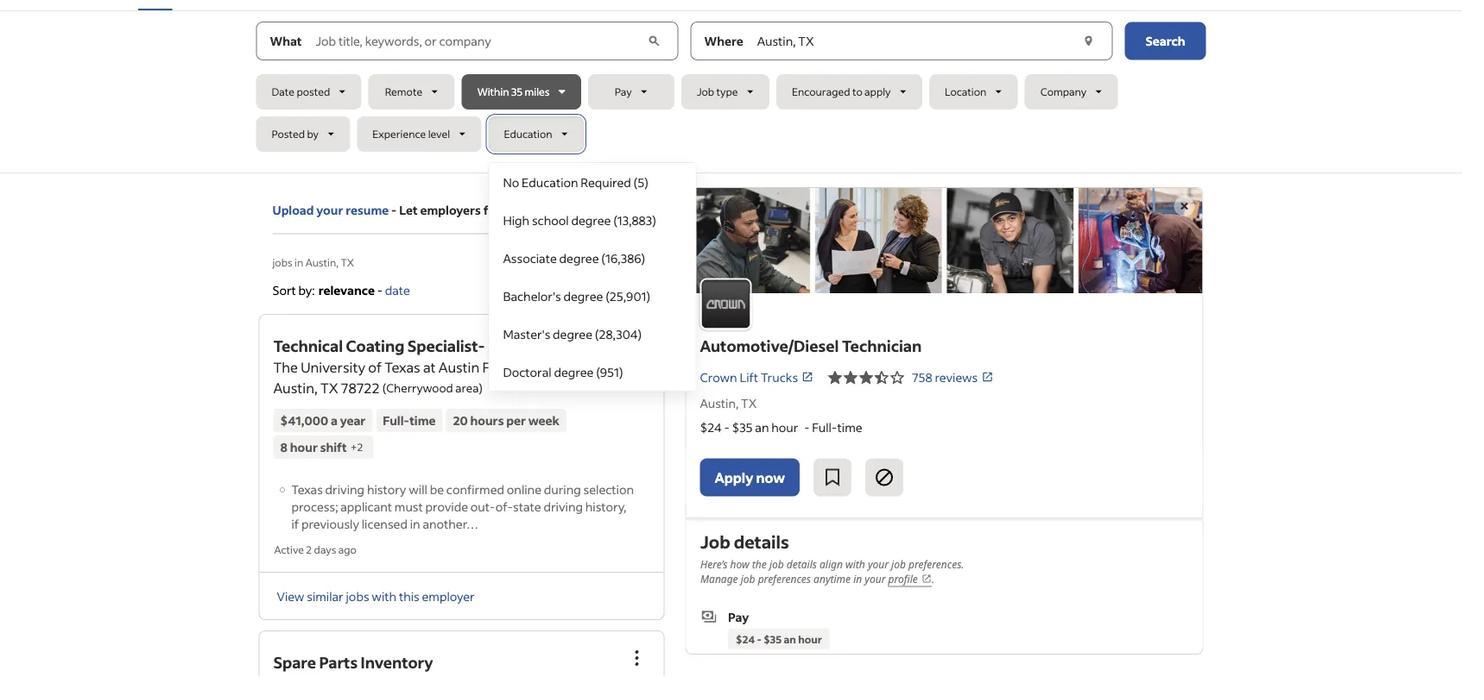 Task type: describe. For each thing, give the bounding box(es) containing it.
texas inside the technical coating specialist- 30025 the university of texas at austin facilities... austin, tx 78722 ( cherrywood area )
[[385, 359, 420, 376]]

location
[[945, 85, 986, 98]]

- left let
[[391, 203, 397, 218]]

education inside dropdown button
[[504, 127, 552, 141]]

your left profile
[[864, 572, 885, 587]]

your right the upload on the top left of page
[[316, 203, 343, 218]]

of-
[[495, 499, 513, 515]]

search button
[[1125, 22, 1206, 60]]

facilities...
[[482, 359, 547, 376]]

spare parts inventory
[[273, 653, 433, 673]]

an for $24 - $35 an hour
[[783, 633, 796, 646]]

reviews
[[935, 370, 978, 385]]

experience level
[[372, 127, 450, 141]]

preferences
[[757, 572, 810, 587]]

at
[[423, 359, 436, 376]]

technical coating specialist- 30025 group
[[618, 322, 656, 360]]

758 reviews
[[912, 370, 978, 385]]

hour for $24 - $35 an hour - full-time
[[771, 420, 798, 436]]

date posted button
[[256, 74, 362, 110]]

2 vertical spatial jobs
[[346, 589, 369, 605]]

30025
[[488, 336, 535, 356]]

clear element for what
[[645, 32, 663, 50]]

required
[[581, 174, 631, 190]]

experience
[[372, 127, 426, 141]]

where
[[704, 33, 743, 49]]

process;
[[291, 499, 338, 515]]

1 horizontal spatial full-
[[812, 420, 837, 436]]

previously
[[301, 516, 359, 532]]

employer
[[422, 589, 475, 605]]

state
[[513, 499, 541, 515]]

high school degree (13,883) link
[[489, 201, 696, 239]]

the
[[273, 359, 298, 376]]

1 vertical spatial details
[[786, 557, 816, 572]]

2 horizontal spatial job
[[891, 557, 905, 572]]

1 vertical spatial 2
[[306, 543, 312, 557]]

active 2 days ago
[[274, 543, 357, 557]]

associate degree (16,386) link
[[489, 239, 696, 277]]

technical
[[273, 336, 343, 356]]

per
[[506, 413, 526, 429]]

clear image
[[1080, 32, 1097, 50]]

your up profile
[[867, 557, 888, 572]]

not interested image
[[874, 468, 895, 488]]

)
[[479, 381, 483, 396]]

the
[[752, 557, 766, 572]]

find
[[483, 203, 507, 218]]

date link
[[385, 282, 410, 298]]

Where field
[[754, 22, 1078, 60]]

out-
[[471, 499, 495, 515]]

job type
[[697, 85, 738, 98]]

week
[[528, 413, 559, 429]]

resume
[[346, 203, 389, 218]]

austin, tx
[[700, 396, 757, 412]]

trucks
[[761, 370, 798, 385]]

a
[[331, 413, 338, 429]]

1 horizontal spatial time
[[837, 420, 862, 436]]

0 horizontal spatial jobs
[[272, 256, 292, 269]]

no education required (5)
[[503, 174, 648, 190]]

clear image
[[645, 32, 663, 50]]

$41,000 a year
[[280, 413, 366, 429]]

profile
[[888, 572, 917, 587]]

no education required (5) link
[[489, 163, 696, 201]]

0 vertical spatial with
[[845, 557, 865, 572]]

20
[[453, 413, 468, 429]]

austin, down crown
[[700, 396, 739, 412]]

apply
[[715, 469, 753, 487]]

spare parts inventory button
[[273, 653, 433, 673]]

3.4 out of 5 stars. link to 758 company reviews (opens in a new tab) image
[[827, 367, 905, 388]]

degree for (16,386)
[[559, 250, 599, 266]]

- down preferences
[[756, 633, 761, 646]]

university
[[301, 359, 365, 376]]

encouraged to apply
[[792, 85, 891, 98]]

apply now button
[[700, 459, 800, 497]]

parts
[[319, 653, 358, 673]]

view similar jobs with this employer link
[[277, 589, 475, 605]]

2 inside 8 hour shift + 2
[[357, 441, 363, 454]]

2 vertical spatial in
[[853, 572, 862, 587]]

within 35 miles button
[[462, 74, 581, 110]]

$35 for $24 - $35 an hour
[[763, 633, 781, 646]]

bachelor's
[[503, 288, 561, 304]]

associate degree (16,386)
[[503, 250, 645, 266]]

help icon image
[[637, 284, 651, 298]]

high school degree (13,883)
[[503, 212, 656, 228]]

will
[[409, 482, 427, 497]]

texas driving history will be confirmed online during selection process; applicant must provide out-of-state driving history, if previously licensed in another…
[[291, 482, 634, 532]]

$24 for $24 - $35 an hour - full-time
[[700, 420, 722, 436]]

bachelor's degree (25,901)
[[503, 288, 650, 304]]

miles
[[525, 85, 550, 98]]

education button
[[488, 117, 584, 152]]

area
[[455, 381, 479, 396]]

758
[[912, 370, 932, 385]]

master's degree (28,304)
[[503, 326, 642, 342]]

company
[[1040, 85, 1087, 98]]

1 horizontal spatial pay
[[728, 609, 749, 625]]

encouraged to apply button
[[776, 74, 922, 110]]

apply now
[[715, 469, 785, 487]]

doctoral degree (951)
[[503, 364, 623, 380]]

history
[[367, 482, 406, 497]]

online
[[507, 482, 541, 497]]

1 horizontal spatial tx
[[341, 256, 354, 269]]

1 horizontal spatial job
[[769, 557, 783, 572]]

associate
[[503, 250, 557, 266]]

degree for (951)
[[554, 364, 594, 380]]

if
[[291, 516, 299, 532]]

What field
[[312, 22, 644, 60]]

company button
[[1025, 74, 1118, 110]]

shift
[[320, 440, 347, 455]]

another…
[[423, 516, 478, 532]]

technical coating specialist- 30025 the university of texas at austin facilities... austin, tx 78722 ( cherrywood area )
[[273, 336, 547, 397]]

lift
[[740, 370, 758, 385]]



Task type: locate. For each thing, give the bounding box(es) containing it.
how
[[730, 557, 749, 572]]

with right align
[[845, 557, 865, 572]]

this
[[399, 589, 419, 605]]

here's how the job details align with your job preferences.
[[700, 557, 964, 572]]

0 horizontal spatial 2
[[306, 543, 312, 557]]

posted by button
[[256, 117, 350, 152]]

$35 down austin, tx
[[732, 420, 753, 436]]

hour down trucks
[[771, 420, 798, 436]]

0 vertical spatial $35
[[732, 420, 753, 436]]

degree up 50,153
[[559, 250, 599, 266]]

type
[[716, 85, 738, 98]]

education up school
[[522, 174, 578, 190]]

0 horizontal spatial with
[[372, 589, 396, 605]]

automotive/diesel technician
[[700, 336, 922, 356]]

1 vertical spatial hour
[[290, 440, 318, 455]]

driving
[[325, 482, 365, 497], [544, 499, 583, 515]]

(16,386)
[[601, 250, 645, 266]]

technical coating specialist- 30025 button
[[273, 336, 535, 356]]

0 vertical spatial pay
[[615, 85, 632, 98]]

job for job type
[[697, 85, 714, 98]]

0 vertical spatial driving
[[325, 482, 365, 497]]

time down cherrywood
[[409, 413, 436, 429]]

menu
[[488, 162, 696, 392]]

0 horizontal spatial pay
[[615, 85, 632, 98]]

pay inside pay dropdown button
[[615, 85, 632, 98]]

driving up applicant
[[325, 482, 365, 497]]

0 horizontal spatial tx
[[320, 379, 338, 397]]

spare
[[273, 653, 316, 673]]

tx down university in the bottom of the page
[[320, 379, 338, 397]]

0 vertical spatial 2
[[357, 441, 363, 454]]

crown
[[700, 370, 737, 385]]

in
[[295, 256, 303, 269], [410, 516, 420, 532], [853, 572, 862, 587]]

full- down ( at the bottom left
[[383, 413, 409, 429]]

hour for $24 - $35 an hour
[[798, 633, 822, 646]]

1 horizontal spatial an
[[783, 633, 796, 646]]

you
[[509, 203, 531, 218]]

None search field
[[256, 22, 1206, 392]]

1 vertical spatial $24
[[735, 633, 754, 646]]

view
[[277, 589, 304, 605]]

$24 for $24 - $35 an hour
[[735, 633, 754, 646]]

menu inside "search box"
[[488, 162, 696, 392]]

date
[[385, 282, 410, 298]]

degree left (951)
[[554, 364, 594, 380]]

tx inside the technical coating specialist- 30025 the university of texas at austin facilities... austin, tx 78722 ( cherrywood area )
[[320, 379, 338, 397]]

clear element up company dropdown button
[[1080, 32, 1097, 50]]

job
[[697, 85, 714, 98], [700, 531, 730, 553]]

search
[[1146, 33, 1185, 49]]

0 vertical spatial education
[[504, 127, 552, 141]]

0 horizontal spatial texas
[[291, 482, 323, 497]]

upload your resume - let employers find you
[[272, 203, 531, 218]]

in down must
[[410, 516, 420, 532]]

degree for (25,901)
[[563, 288, 603, 304]]

posted
[[272, 127, 305, 141]]

0 horizontal spatial clear element
[[645, 32, 663, 50]]

date posted
[[272, 85, 330, 98]]

tx up 'relevance'
[[341, 256, 354, 269]]

time down 3.4 out of 5 stars. link to 758 company reviews (opens in a new tab) image
[[837, 420, 862, 436]]

texas inside texas driving history will be confirmed online during selection process; applicant must provide out-of-state driving history, if previously licensed in another…
[[291, 482, 323, 497]]

0 horizontal spatial an
[[755, 420, 769, 436]]

an down manage job preferences anytime in your
[[783, 633, 796, 646]]

1 horizontal spatial driving
[[544, 499, 583, 515]]

(5)
[[634, 174, 648, 190]]

austin, down the the
[[273, 379, 318, 397]]

encouraged
[[792, 85, 850, 98]]

2 left "days"
[[306, 543, 312, 557]]

relevance
[[318, 282, 375, 298]]

austin,
[[305, 256, 339, 269], [273, 379, 318, 397], [700, 396, 739, 412]]

$24 down austin, tx
[[700, 420, 722, 436]]

job left type
[[697, 85, 714, 98]]

degree inside master's degree (28,304) link
[[553, 326, 592, 342]]

no
[[503, 174, 519, 190]]

full-
[[383, 413, 409, 429], [812, 420, 837, 436]]

2 clear element from the left
[[1080, 32, 1097, 50]]

texas up process; at left
[[291, 482, 323, 497]]

view similar jobs with this employer
[[277, 589, 475, 605]]

35
[[511, 85, 523, 98]]

licensed
[[362, 516, 408, 532]]

1 horizontal spatial clear element
[[1080, 32, 1097, 50]]

education down within 35 miles popup button on the top of page
[[504, 127, 552, 141]]

0 vertical spatial hour
[[771, 420, 798, 436]]

1 vertical spatial texas
[[291, 482, 323, 497]]

texas
[[385, 359, 420, 376], [291, 482, 323, 497]]

degree inside doctoral degree (951) link
[[554, 364, 594, 380]]

an
[[755, 420, 769, 436], [783, 633, 796, 646]]

1 horizontal spatial 2
[[357, 441, 363, 454]]

2 horizontal spatial in
[[853, 572, 862, 587]]

cherrywood
[[386, 381, 453, 396]]

texas down "technical coating specialist- 30025" button at the left
[[385, 359, 420, 376]]

0 horizontal spatial driving
[[325, 482, 365, 497]]

driving down during on the left of page
[[544, 499, 583, 515]]

an down austin, tx
[[755, 420, 769, 436]]

full- up the save this job icon
[[812, 420, 837, 436]]

degree up associate degree (16,386) link on the top left of page
[[571, 212, 611, 228]]

1 vertical spatial in
[[410, 516, 420, 532]]

(28,304)
[[595, 326, 642, 342]]

sort
[[272, 282, 296, 298]]

in up by:
[[295, 256, 303, 269]]

pay
[[615, 85, 632, 98], [728, 609, 749, 625]]

remote
[[385, 85, 422, 98]]

degree
[[571, 212, 611, 228], [559, 250, 599, 266], [563, 288, 603, 304], [553, 326, 592, 342], [554, 364, 594, 380]]

0 horizontal spatial time
[[409, 413, 436, 429]]

758 reviews link
[[912, 370, 993, 385]]

2 vertical spatial hour
[[798, 633, 822, 646]]

1 clear element from the left
[[645, 32, 663, 50]]

clear element up pay dropdown button
[[645, 32, 663, 50]]

days
[[314, 543, 336, 557]]

$35 down preferences
[[763, 633, 781, 646]]

1 vertical spatial driving
[[544, 499, 583, 515]]

1 vertical spatial an
[[783, 633, 796, 646]]

$24
[[700, 420, 722, 436], [735, 633, 754, 646]]

degree inside "high school degree (13,883)" link
[[571, 212, 611, 228]]

pay right miles
[[615, 85, 632, 98]]

job down "how"
[[740, 572, 755, 587]]

austin, up by:
[[305, 256, 339, 269]]

job for job details
[[700, 531, 730, 553]]

0 vertical spatial job
[[697, 85, 714, 98]]

degree for (28,304)
[[553, 326, 592, 342]]

50,153 jobs
[[581, 284, 633, 298]]

1 horizontal spatial jobs
[[346, 589, 369, 605]]

master's degree (28,304) link
[[489, 315, 696, 353]]

tx down lift
[[741, 396, 757, 412]]

in right 'anytime'
[[853, 572, 862, 587]]

austin, inside the technical coating specialist- 30025 the university of texas at austin facilities... austin, tx 78722 ( cherrywood area )
[[273, 379, 318, 397]]

hour right 8
[[290, 440, 318, 455]]

0 horizontal spatial $35
[[732, 420, 753, 436]]

$24 - $35 an hour - full-time
[[700, 420, 862, 436]]

education
[[504, 127, 552, 141], [522, 174, 578, 190]]

2 horizontal spatial tx
[[741, 396, 757, 412]]

what
[[270, 33, 302, 49]]

menu containing no education required (5)
[[488, 162, 696, 392]]

none search field containing what
[[256, 22, 1206, 392]]

let
[[399, 203, 418, 218]]

job up profile
[[891, 557, 905, 572]]

degree inside bachelor's degree (25,901) link
[[563, 288, 603, 304]]

1 horizontal spatial $24
[[735, 633, 754, 646]]

with
[[845, 557, 865, 572], [372, 589, 396, 605]]

active
[[274, 543, 304, 557]]

$35
[[732, 420, 753, 436], [763, 633, 781, 646]]

jobs in austin, tx
[[272, 256, 354, 269]]

details up the at bottom right
[[733, 531, 789, 553]]

employers
[[420, 203, 481, 218]]

$35 for $24 - $35 an hour - full-time
[[732, 420, 753, 436]]

applicant
[[340, 499, 392, 515]]

save this job image
[[822, 468, 843, 488]]

0 vertical spatial an
[[755, 420, 769, 436]]

jobs up sort
[[272, 256, 292, 269]]

0 horizontal spatial full-
[[383, 413, 409, 429]]

0 horizontal spatial $24
[[700, 420, 722, 436]]

jobs left help icon
[[613, 284, 633, 298]]

1 vertical spatial education
[[522, 174, 578, 190]]

jobs right similar
[[346, 589, 369, 605]]

an for $24 - $35 an hour - full-time
[[755, 420, 769, 436]]

2 right "shift"
[[357, 441, 363, 454]]

anytime
[[813, 572, 850, 587]]

1 vertical spatial jobs
[[613, 284, 633, 298]]

degree up master's degree (28,304) link
[[563, 288, 603, 304]]

8
[[280, 440, 288, 455]]

(
[[382, 381, 386, 396]]

austin
[[439, 359, 479, 376]]

pay down manage
[[728, 609, 749, 625]]

your
[[316, 203, 343, 218], [867, 557, 888, 572], [864, 572, 885, 587]]

0 vertical spatial details
[[733, 531, 789, 553]]

1 vertical spatial pay
[[728, 609, 749, 625]]

time
[[409, 413, 436, 429], [837, 420, 862, 436]]

doctoral
[[503, 364, 551, 380]]

(25,901)
[[606, 288, 650, 304]]

1 vertical spatial job
[[700, 531, 730, 553]]

job up preferences
[[769, 557, 783, 572]]

0 vertical spatial $24
[[700, 420, 722, 436]]

in inside texas driving history will be confirmed online during selection process; applicant must provide out-of-state driving history, if previously licensed in another…
[[410, 516, 420, 532]]

0 horizontal spatial job
[[740, 572, 755, 587]]

close job details image
[[1174, 196, 1195, 217]]

similar
[[307, 589, 343, 605]]

level
[[428, 127, 450, 141]]

1 horizontal spatial with
[[845, 557, 865, 572]]

clear element for where
[[1080, 32, 1097, 50]]

degree down bachelor's degree (25,901)
[[553, 326, 592, 342]]

full-time
[[383, 413, 436, 429]]

1 horizontal spatial in
[[410, 516, 420, 532]]

1 horizontal spatial texas
[[385, 359, 420, 376]]

upload
[[272, 203, 314, 218]]

job up here's
[[700, 531, 730, 553]]

0 vertical spatial texas
[[385, 359, 420, 376]]

0 horizontal spatial in
[[295, 256, 303, 269]]

coating
[[346, 336, 404, 356]]

hour down manage job preferences anytime in your
[[798, 633, 822, 646]]

inventory
[[361, 653, 433, 673]]

- left 'date' link
[[377, 282, 383, 298]]

profile link
[[888, 572, 931, 587]]

1 vertical spatial with
[[372, 589, 396, 605]]

crown lift trucks logo image
[[686, 188, 1203, 294], [700, 278, 752, 330]]

details up manage job preferences anytime in your
[[786, 557, 816, 572]]

job type button
[[681, 74, 769, 110]]

degree inside associate degree (16,386) link
[[559, 250, 599, 266]]

crown lift trucks
[[700, 370, 798, 385]]

history,
[[585, 499, 626, 515]]

job
[[769, 557, 783, 572], [891, 557, 905, 572], [740, 572, 755, 587]]

0 vertical spatial in
[[295, 256, 303, 269]]

2 horizontal spatial jobs
[[613, 284, 633, 298]]

0 vertical spatial jobs
[[272, 256, 292, 269]]

1 vertical spatial $35
[[763, 633, 781, 646]]

clear element
[[645, 32, 663, 50], [1080, 32, 1097, 50]]

provide
[[425, 499, 468, 515]]

apply
[[865, 85, 891, 98]]

with left this
[[372, 589, 396, 605]]

tx
[[341, 256, 354, 269], [320, 379, 338, 397], [741, 396, 757, 412]]

be
[[430, 482, 444, 497]]

by
[[307, 127, 319, 141]]

- down austin, tx
[[724, 420, 729, 436]]

$24 down manage
[[735, 633, 754, 646]]

details
[[733, 531, 789, 553], [786, 557, 816, 572]]

job actions menu is collapsed image
[[627, 649, 647, 669]]

job inside dropdown button
[[697, 85, 714, 98]]

- down 'crown lift trucks' link at bottom
[[804, 420, 810, 436]]

here's
[[700, 557, 727, 572]]

1 horizontal spatial $35
[[763, 633, 781, 646]]



Task type: vqa. For each thing, say whether or not it's contained in the screenshot.
Crown Lift Trucks logo
yes



